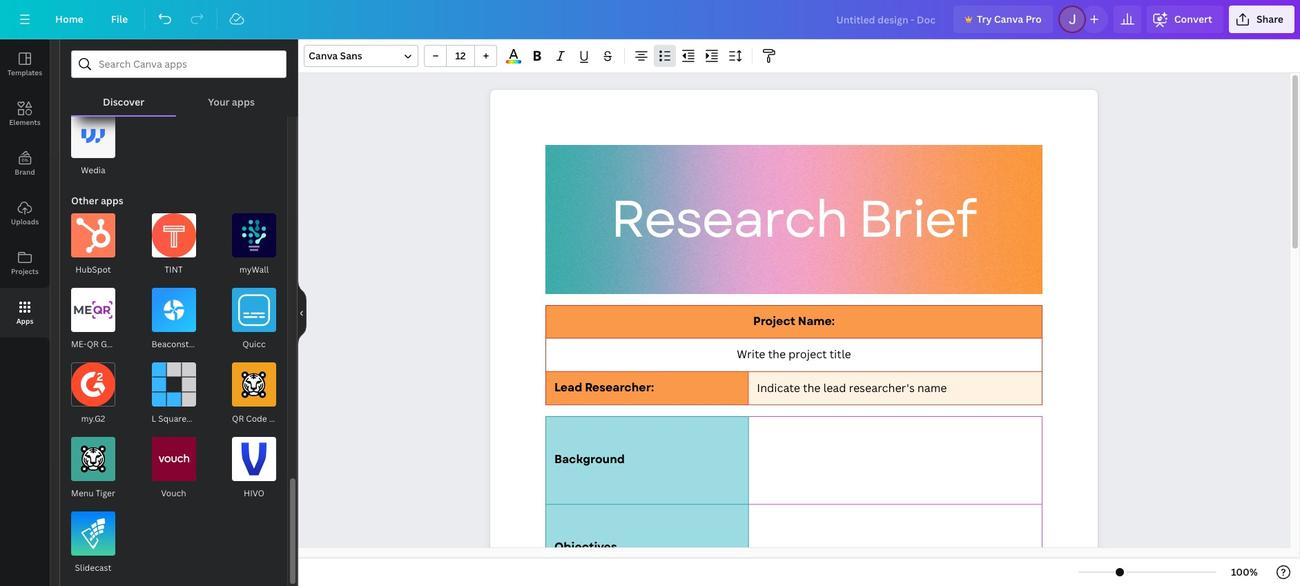 Task type: locate. For each thing, give the bounding box(es) containing it.
apps
[[232, 95, 255, 108], [101, 194, 124, 207]]

Research Brief text field
[[490, 90, 1098, 586]]

code
[[246, 413, 267, 425]]

tint
[[164, 264, 183, 276]]

try canva pro
[[977, 12, 1042, 26]]

share
[[1257, 12, 1284, 26]]

– – number field
[[451, 49, 470, 62]]

0 horizontal spatial qr
[[87, 338, 99, 350]]

apps right other
[[101, 194, 124, 207]]

hubspot
[[75, 264, 111, 276]]

0 vertical spatial generator
[[101, 338, 141, 350]]

apps right your
[[232, 95, 255, 108]]

canva inside button
[[995, 12, 1024, 26]]

me-qr generator
[[71, 338, 141, 350]]

mywall
[[240, 264, 269, 276]]

canva sans button
[[304, 45, 419, 67]]

hivo
[[244, 488, 264, 499]]

vouch
[[161, 488, 186, 499]]

1 vertical spatial generator
[[269, 413, 310, 425]]

other
[[71, 194, 98, 207]]

generator
[[101, 338, 141, 350], [269, 413, 310, 425]]

qr for beaconstac
[[200, 338, 212, 350]]

100%
[[1232, 566, 1258, 579]]

my.g2
[[81, 413, 105, 425]]

menu tiger
[[71, 488, 115, 499]]

brand button
[[0, 139, 50, 189]]

canva
[[995, 12, 1024, 26], [309, 49, 338, 62]]

apps
[[16, 316, 33, 326]]

elements button
[[0, 89, 50, 139]]

file button
[[100, 6, 139, 33]]

sans
[[340, 49, 363, 62]]

canva right try
[[995, 12, 1024, 26]]

1 horizontal spatial apps
[[232, 95, 255, 108]]

group
[[424, 45, 497, 67]]

1 horizontal spatial generator
[[269, 413, 310, 425]]

generator right me-
[[101, 338, 141, 350]]

uploads
[[11, 217, 39, 227]]

color range image
[[506, 60, 521, 64]]

1 horizontal spatial qr
[[200, 338, 212, 350]]

1 vertical spatial canva
[[309, 49, 338, 62]]

1 horizontal spatial canva
[[995, 12, 1024, 26]]

generator right "code"
[[269, 413, 310, 425]]

apps inside button
[[232, 95, 255, 108]]

discover
[[103, 95, 144, 108]]

discover button
[[71, 78, 176, 115]]

canva left sans on the left top
[[309, 49, 338, 62]]

qr
[[87, 338, 99, 350], [200, 338, 212, 350], [232, 413, 244, 425]]

brief
[[859, 182, 976, 257]]

pro
[[1026, 12, 1042, 26]]

0 vertical spatial apps
[[232, 95, 255, 108]]

beaconstac
[[152, 338, 198, 350]]

menu
[[71, 488, 94, 499]]

home link
[[44, 6, 94, 33]]

0 horizontal spatial canva
[[309, 49, 338, 62]]

1 vertical spatial apps
[[101, 194, 124, 207]]

generator for me-qr generator
[[101, 338, 141, 350]]

projects
[[11, 267, 39, 276]]

0 horizontal spatial generator
[[101, 338, 141, 350]]

me-
[[71, 338, 87, 350]]

templates
[[8, 68, 42, 77]]

uploads button
[[0, 189, 50, 238]]

0 vertical spatial canva
[[995, 12, 1024, 26]]

apps for your apps
[[232, 95, 255, 108]]

0 horizontal spatial apps
[[101, 194, 124, 207]]



Task type: vqa. For each thing, say whether or not it's contained in the screenshot.
right Generator
yes



Task type: describe. For each thing, give the bounding box(es) containing it.
beaconstac qr
[[152, 338, 212, 350]]

hide image
[[298, 280, 307, 346]]

templates button
[[0, 39, 50, 89]]

brand
[[15, 167, 35, 177]]

wedia
[[81, 164, 106, 176]]

share button
[[1229, 6, 1295, 33]]

slidecast
[[75, 562, 112, 574]]

file
[[111, 12, 128, 26]]

research
[[611, 182, 848, 257]]

qr for me-
[[87, 338, 99, 350]]

your apps
[[208, 95, 255, 108]]

your
[[208, 95, 230, 108]]

home
[[55, 12, 83, 26]]

l
[[152, 413, 156, 425]]

main menu bar
[[0, 0, 1301, 39]]

canva sans
[[309, 49, 363, 62]]

projects button
[[0, 238, 50, 288]]

convert button
[[1147, 6, 1224, 33]]

hub
[[194, 413, 211, 425]]

Design title text field
[[826, 6, 948, 33]]

Search Canva apps search field
[[99, 51, 259, 77]]

your apps button
[[176, 78, 287, 115]]

100% button
[[1223, 562, 1268, 584]]

2 horizontal spatial qr
[[232, 413, 244, 425]]

try
[[977, 12, 992, 26]]

research brief
[[611, 182, 976, 257]]

other apps
[[71, 194, 124, 207]]

try canva pro button
[[954, 6, 1053, 33]]

apps for other apps
[[101, 194, 124, 207]]

apps button
[[0, 288, 50, 338]]

generator for qr code generator
[[269, 413, 310, 425]]

tiger
[[96, 488, 115, 499]]

convert
[[1175, 12, 1213, 26]]

canva inside popup button
[[309, 49, 338, 62]]

squared
[[158, 413, 192, 425]]

l squared hub
[[152, 413, 211, 425]]

elements
[[9, 117, 41, 127]]

qr code generator
[[232, 413, 310, 425]]

side panel tab list
[[0, 39, 50, 338]]

quicc
[[243, 338, 266, 350]]



